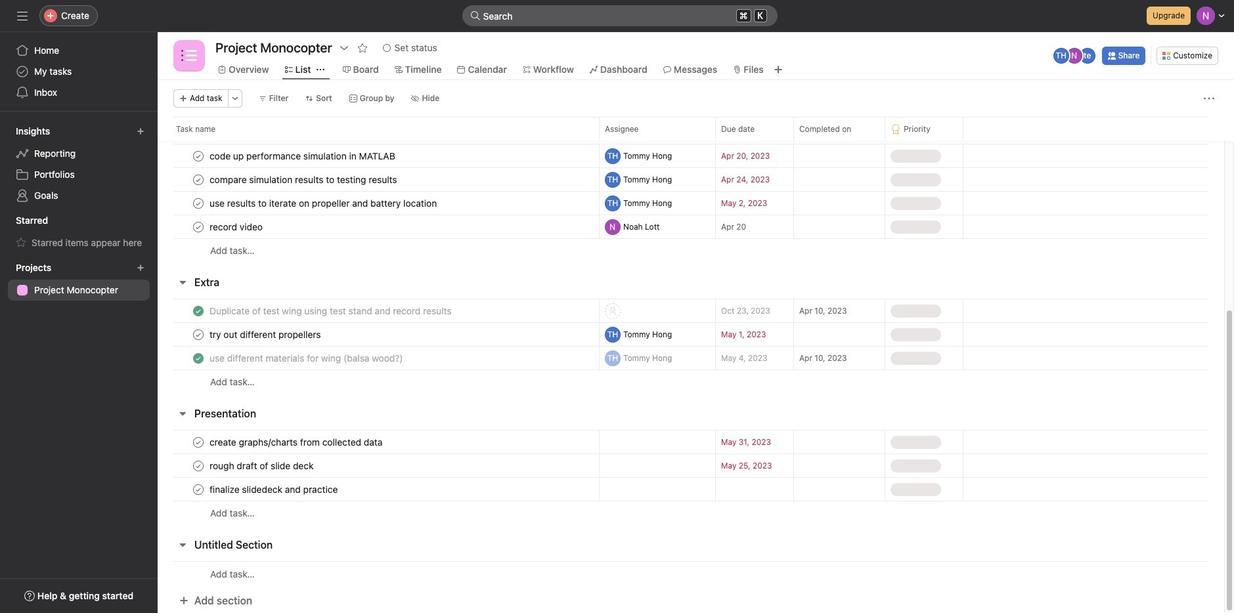 Task type: locate. For each thing, give the bounding box(es) containing it.
mark complete checkbox for task name text field inside record video cell
[[191, 219, 206, 235]]

2 task name text field from the top
[[207, 173, 401, 186]]

1 task name text field from the top
[[207, 149, 399, 163]]

task name text field inside create graphs/charts from collected data cell
[[207, 436, 387, 449]]

mark complete checkbox inside compare simulation results to testing results cell
[[191, 172, 206, 188]]

None field
[[462, 5, 778, 26]]

mark complete image
[[191, 148, 206, 164], [191, 172, 206, 188], [191, 219, 206, 235], [191, 435, 206, 450]]

completion date for compare simulation results to testing results cell
[[794, 168, 886, 192]]

1 mark complete image from the top
[[191, 148, 206, 164]]

mark complete checkbox for task name text box inside the rough draft of slide deck cell
[[191, 458, 206, 474]]

Mark complete checkbox
[[191, 195, 206, 211], [191, 435, 206, 450], [191, 458, 206, 474], [191, 482, 206, 498]]

completed image
[[191, 350, 206, 366]]

completion date for rough draft of slide deck cell
[[794, 454, 886, 478]]

1 vertical spatial collapse task list for this group image
[[177, 540, 188, 551]]

4 mark complete image from the top
[[191, 435, 206, 450]]

7 task name text field from the top
[[207, 483, 342, 496]]

task name text field inside the try out different propellers cell
[[207, 328, 325, 341]]

1 task name text field from the top
[[207, 328, 325, 341]]

mark complete checkbox inside code up performance simulation in matlab cell
[[191, 148, 206, 164]]

Task name text field
[[207, 328, 325, 341], [207, 436, 387, 449], [207, 460, 318, 473]]

14 row from the top
[[158, 501, 1225, 526]]

mark complete image for the try out different propellers cell
[[191, 327, 206, 343]]

new project or portfolio image
[[137, 264, 145, 272]]

task name text field inside use results to iterate on propeller and battery location cell
[[207, 197, 441, 210]]

3 task name text field from the top
[[207, 197, 441, 210]]

2 collapse task list for this group image from the top
[[177, 540, 188, 551]]

1 collapse task list for this group image from the top
[[177, 409, 188, 419]]

3 mark complete checkbox from the top
[[191, 219, 206, 235]]

mark complete image inside use results to iterate on propeller and battery location cell
[[191, 195, 206, 211]]

mark complete image inside compare simulation results to testing results cell
[[191, 172, 206, 188]]

task name text field for compare simulation results to testing results cell
[[207, 173, 401, 186]]

task name text field for the finalize slidedeck and practice cell
[[207, 483, 342, 496]]

hide sidebar image
[[17, 11, 28, 21]]

task name text field for task name text field in the use different materials for wing (balsa wood?) cell
[[207, 328, 325, 341]]

mark complete checkbox inside use results to iterate on propeller and battery location cell
[[191, 195, 206, 211]]

6 row from the top
[[158, 238, 1225, 263]]

mark complete image for mark complete checkbox within compare simulation results to testing results cell
[[191, 172, 206, 188]]

task name text field inside duplicate of test wing using test stand and record results cell
[[207, 304, 456, 318]]

mark complete image inside code up performance simulation in matlab cell
[[191, 148, 206, 164]]

2 mark complete checkbox from the top
[[191, 435, 206, 450]]

mark complete image inside create graphs/charts from collected data cell
[[191, 435, 206, 450]]

3 mark complete image from the top
[[191, 458, 206, 474]]

header extra tree grid
[[158, 299, 1225, 394]]

collapse task list for this group image for first row from the bottom of the page
[[177, 540, 188, 551]]

task name text field inside rough draft of slide deck cell
[[207, 460, 318, 473]]

1 mark complete image from the top
[[191, 195, 206, 211]]

Mark complete checkbox
[[191, 148, 206, 164], [191, 172, 206, 188], [191, 219, 206, 235], [191, 327, 206, 343]]

5 row from the top
[[158, 215, 1225, 239]]

0 vertical spatial collapse task list for this group image
[[177, 409, 188, 419]]

task name text field for record video cell
[[207, 220, 267, 234]]

9 row from the top
[[158, 346, 1225, 371]]

collapse task list for this group image
[[177, 409, 188, 419], [177, 540, 188, 551]]

4 task name text field from the top
[[207, 220, 267, 234]]

mark complete image for rough draft of slide deck cell
[[191, 458, 206, 474]]

task name text field inside the finalize slidedeck and practice cell
[[207, 483, 342, 496]]

15 row from the top
[[158, 562, 1225, 587]]

task name text field inside compare simulation results to testing results cell
[[207, 173, 401, 186]]

2 row from the top
[[158, 144, 1225, 168]]

mark complete checkbox inside record video cell
[[191, 219, 206, 235]]

mark complete checkbox inside rough draft of slide deck cell
[[191, 458, 206, 474]]

Completed checkbox
[[191, 303, 206, 319]]

5 task name text field from the top
[[207, 304, 456, 318]]

use results to iterate on propeller and battery location cell
[[158, 191, 599, 215]]

mark complete image
[[191, 195, 206, 211], [191, 327, 206, 343], [191, 458, 206, 474], [191, 482, 206, 498]]

mark complete checkbox inside the try out different propellers cell
[[191, 327, 206, 343]]

0 vertical spatial task name text field
[[207, 328, 325, 341]]

task name text field inside record video cell
[[207, 220, 267, 234]]

task name text field inside code up performance simulation in matlab cell
[[207, 149, 399, 163]]

rough draft of slide deck cell
[[158, 454, 599, 478]]

3 task name text field from the top
[[207, 460, 318, 473]]

show options image
[[339, 43, 349, 53]]

4 mark complete checkbox from the top
[[191, 482, 206, 498]]

finalize slidedeck and practice cell
[[158, 478, 599, 502]]

11 row from the top
[[158, 430, 1225, 455]]

collapse task list for this group image
[[177, 277, 188, 288]]

new insights image
[[137, 127, 145, 135]]

tab actions image
[[316, 66, 324, 74]]

Completed checkbox
[[191, 350, 206, 366]]

mark complete image inside rough draft of slide deck cell
[[191, 458, 206, 474]]

completion date for try out different propellers cell
[[794, 323, 886, 347]]

2 vertical spatial task name text field
[[207, 460, 318, 473]]

row
[[158, 117, 1234, 141], [158, 144, 1225, 168], [158, 168, 1225, 192], [158, 191, 1225, 215], [158, 215, 1225, 239], [158, 238, 1225, 263], [158, 299, 1225, 323], [158, 323, 1225, 347], [158, 346, 1225, 371], [158, 370, 1225, 394], [158, 430, 1225, 455], [158, 454, 1225, 478], [158, 478, 1225, 502], [158, 501, 1225, 526], [158, 562, 1225, 587]]

1 mark complete checkbox from the top
[[191, 195, 206, 211]]

mark complete image for the finalize slidedeck and practice cell
[[191, 482, 206, 498]]

add to starred image
[[357, 43, 368, 53]]

mark complete checkbox inside the finalize slidedeck and practice cell
[[191, 482, 206, 498]]

4 mark complete image from the top
[[191, 482, 206, 498]]

more actions image
[[1204, 93, 1215, 104]]

1 mark complete checkbox from the top
[[191, 148, 206, 164]]

6 task name text field from the top
[[207, 352, 407, 365]]

mark complete checkbox inside create graphs/charts from collected data cell
[[191, 435, 206, 450]]

3 mark complete checkbox from the top
[[191, 458, 206, 474]]

task name text field inside the use different materials for wing (balsa wood?) cell
[[207, 352, 407, 365]]

mark complete image inside the try out different propellers cell
[[191, 327, 206, 343]]

8 row from the top
[[158, 323, 1225, 347]]

3 mark complete image from the top
[[191, 219, 206, 235]]

mark complete image inside record video cell
[[191, 219, 206, 235]]

2 mark complete checkbox from the top
[[191, 172, 206, 188]]

7 row from the top
[[158, 299, 1225, 323]]

Search tasks, projects, and more text field
[[462, 5, 778, 26]]

mark complete image inside the finalize slidedeck and practice cell
[[191, 482, 206, 498]]

add tab image
[[773, 64, 784, 75]]

Task name text field
[[207, 149, 399, 163], [207, 173, 401, 186], [207, 197, 441, 210], [207, 220, 267, 234], [207, 304, 456, 318], [207, 352, 407, 365], [207, 483, 342, 496]]

2 mark complete image from the top
[[191, 327, 206, 343]]

list image
[[181, 48, 197, 64]]

1 vertical spatial task name text field
[[207, 436, 387, 449]]

4 mark complete checkbox from the top
[[191, 327, 206, 343]]

2 mark complete image from the top
[[191, 172, 206, 188]]

2 task name text field from the top
[[207, 436, 387, 449]]



Task type: describe. For each thing, give the bounding box(es) containing it.
code up performance simulation in matlab cell
[[158, 144, 599, 168]]

header presentation tree grid
[[158, 430, 1225, 526]]

global element
[[0, 32, 158, 111]]

10 row from the top
[[158, 370, 1225, 394]]

create graphs/charts from collected data cell
[[158, 430, 599, 455]]

mark complete image for use results to iterate on propeller and battery location cell
[[191, 195, 206, 211]]

completion date for record video cell
[[794, 215, 886, 239]]

completion date for finalize slidedeck and practice cell
[[794, 478, 886, 502]]

prominent image
[[470, 11, 481, 21]]

task name text field for code up performance simulation in matlab cell
[[207, 149, 399, 163]]

mark complete image for mark complete checkbox within code up performance simulation in matlab cell
[[191, 148, 206, 164]]

task name text field for the use different materials for wing (balsa wood?) cell
[[207, 352, 407, 365]]

completion date for use results to iterate on propeller and battery location cell
[[794, 191, 886, 215]]

completion date for create graphs/charts from collected data cell
[[794, 430, 886, 455]]

task name text field for duplicate of test wing using test stand and record results cell
[[207, 304, 456, 318]]

use different materials for wing (balsa wood?) cell
[[158, 346, 599, 371]]

projects element
[[0, 256, 158, 304]]

3 row from the top
[[158, 168, 1225, 192]]

duplicate of test wing using test stand and record results cell
[[158, 299, 599, 323]]

mark complete checkbox for task name text field within the compare simulation results to testing results cell
[[191, 172, 206, 188]]

task name text field for use results to iterate on propeller and battery location cell
[[207, 197, 441, 210]]

collapse task list for this group image for the header presentation tree grid in the bottom of the page
[[177, 409, 188, 419]]

task name text field for task name text field within the finalize slidedeck and practice cell
[[207, 460, 318, 473]]

completed image
[[191, 303, 206, 319]]

starred element
[[0, 209, 158, 256]]

insights element
[[0, 120, 158, 209]]

mark complete checkbox for task name text field inside the code up performance simulation in matlab cell
[[191, 148, 206, 164]]

mark complete image for mark complete checkbox within record video cell
[[191, 219, 206, 235]]

try out different propellers cell
[[158, 323, 599, 347]]

12 row from the top
[[158, 454, 1225, 478]]

1 row from the top
[[158, 117, 1234, 141]]

more actions image
[[231, 95, 239, 102]]

mark complete checkbox for task name text box inside the the try out different propellers cell
[[191, 327, 206, 343]]

mark complete checkbox for task name text box within create graphs/charts from collected data cell
[[191, 435, 206, 450]]

mark complete checkbox for task name text field within the finalize slidedeck and practice cell
[[191, 482, 206, 498]]

compare simulation results to testing results cell
[[158, 168, 599, 192]]

header simulations tree grid
[[158, 144, 1225, 263]]

record video cell
[[158, 215, 599, 239]]

13 row from the top
[[158, 478, 1225, 502]]

mark complete checkbox for task name text field in the use results to iterate on propeller and battery location cell
[[191, 195, 206, 211]]

4 row from the top
[[158, 191, 1225, 215]]

completion date for code up performance simulation in matlab cell
[[794, 144, 886, 168]]



Task type: vqa. For each thing, say whether or not it's contained in the screenshot.
row
yes



